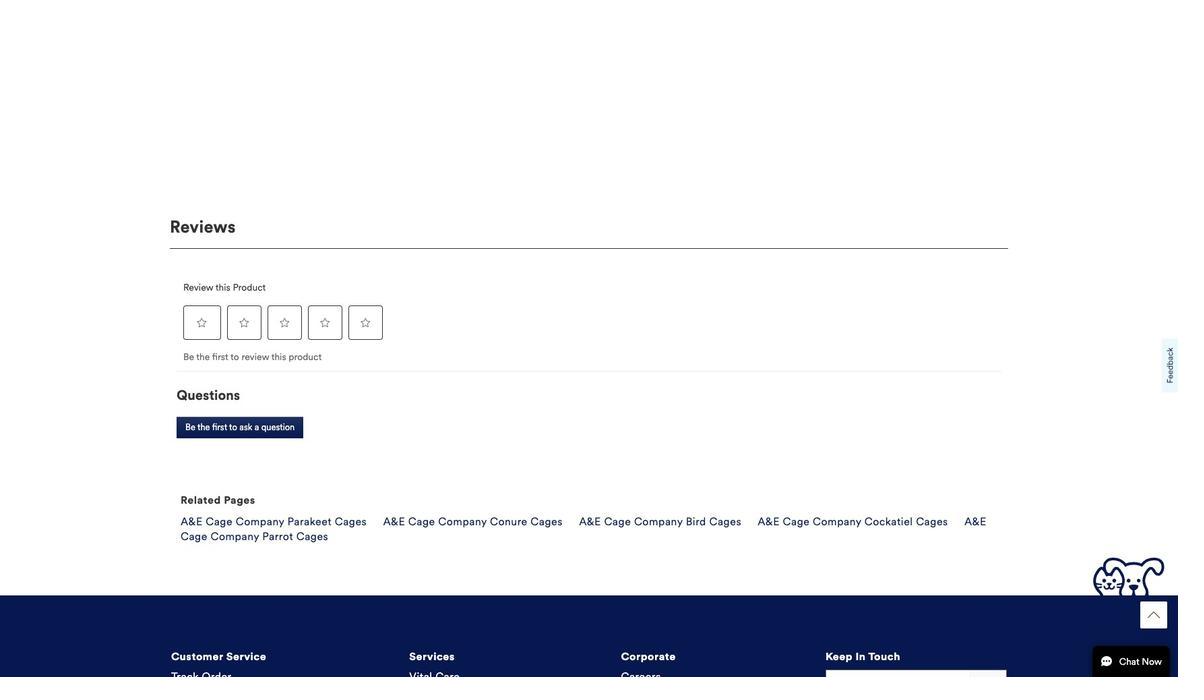 Task type: describe. For each thing, give the bounding box(es) containing it.
company for cockatiel
[[813, 515, 862, 528]]

in
[[856, 650, 866, 663]]

review
[[183, 282, 213, 294]]

a
[[255, 422, 259, 433]]

conure
[[490, 515, 528, 528]]

company for bird
[[635, 515, 683, 528]]

cage for a&e cage company bird cages
[[604, 515, 631, 528]]

bird
[[686, 515, 707, 528]]

ask
[[240, 422, 252, 433]]

a&e for a&e cage company parakeet cages
[[181, 515, 203, 528]]

rating is 0 (out of 5 stars). group
[[183, 302, 386, 343]]

be the first to review this product
[[183, 352, 322, 363]]

first for review
[[212, 352, 228, 363]]

questions
[[177, 387, 240, 404]]

service
[[226, 650, 267, 663]]

scroll to top image
[[1148, 609, 1161, 621]]

cages for conure
[[531, 515, 563, 528]]

touch
[[869, 650, 901, 663]]

a&e cage company bird cages link
[[579, 515, 742, 528]]

company for conure
[[439, 515, 487, 528]]

review this product
[[183, 282, 266, 294]]

a&e for a&e cage company bird cages
[[579, 515, 601, 528]]

cage for a&e cage company parakeet cages
[[206, 515, 233, 528]]

cage for a&e cage company conure cages
[[408, 515, 435, 528]]

styled arrow button link
[[1141, 602, 1168, 629]]

reviews
[[170, 216, 236, 237]]

parakeet
[[288, 515, 332, 528]]

cages for cockatiel
[[917, 515, 949, 528]]

a&e cage company conure cages
[[383, 515, 563, 528]]

question
[[261, 422, 295, 433]]

a&e for a&e cage company conure cages
[[383, 515, 405, 528]]

cage for a&e cage company cockatiel cages
[[783, 515, 810, 528]]

0 vertical spatial this
[[216, 282, 231, 294]]

a&e cage company conure cages link
[[383, 515, 563, 528]]

related
[[181, 494, 221, 507]]



Task type: vqa. For each thing, say whether or not it's contained in the screenshot.
Company associated with Bird
yes



Task type: locate. For each thing, give the bounding box(es) containing it.
cages for parakeet
[[335, 515, 367, 528]]

be down questions
[[185, 422, 196, 433]]

company
[[236, 515, 285, 528], [439, 515, 487, 528], [635, 515, 683, 528], [813, 515, 862, 528], [211, 530, 259, 543]]

1 vertical spatial be
[[185, 422, 196, 433]]

the inside button
[[198, 422, 210, 433]]

be up questions
[[183, 352, 194, 363]]

cages for parrot
[[297, 530, 329, 543]]

customer
[[171, 650, 223, 663]]

0 vertical spatial the
[[196, 352, 210, 363]]

company left bird
[[635, 515, 683, 528]]

to
[[231, 352, 239, 363], [229, 422, 237, 433]]

pages
[[224, 494, 255, 507]]

cages right bird
[[710, 515, 742, 528]]

review
[[242, 352, 269, 363]]

parrot
[[263, 530, 293, 543]]

a&e cage company cockatiel cages
[[758, 515, 949, 528]]

a&e for a&e cage company parrot cages
[[965, 515, 987, 528]]

be the first to ask a question
[[185, 422, 295, 433]]

company left the cockatiel
[[813, 515, 862, 528]]

company left "conure"
[[439, 515, 487, 528]]

company inside a&e cage company parrot cages
[[211, 530, 259, 543]]

services
[[410, 650, 455, 663]]

cages right parakeet
[[335, 515, 367, 528]]

to for review
[[231, 352, 239, 363]]

a&e cage company bird cages
[[579, 515, 742, 528]]

to inside button
[[229, 422, 237, 433]]

the up questions
[[196, 352, 210, 363]]

0 vertical spatial to
[[231, 352, 239, 363]]

None email field
[[826, 669, 970, 677]]

0 vertical spatial be
[[183, 352, 194, 363]]

cages
[[335, 515, 367, 528], [531, 515, 563, 528], [710, 515, 742, 528], [917, 515, 949, 528], [297, 530, 329, 543]]

company down pages
[[211, 530, 259, 543]]

related pages
[[181, 494, 255, 507]]

a&e cage company parrot cages
[[181, 515, 987, 543]]

0 vertical spatial first
[[212, 352, 228, 363]]

0 horizontal spatial this
[[216, 282, 231, 294]]

cages inside a&e cage company parrot cages
[[297, 530, 329, 543]]

cages down parakeet
[[297, 530, 329, 543]]

the
[[196, 352, 210, 363], [198, 422, 210, 433]]

product
[[233, 282, 266, 294]]

a&e cage company cockatiel cages link
[[758, 515, 949, 528]]

company for parrot
[[211, 530, 259, 543]]

a&e
[[181, 515, 203, 528], [383, 515, 405, 528], [579, 515, 601, 528], [758, 515, 780, 528], [965, 515, 987, 528]]

1 a&e from the left
[[181, 515, 203, 528]]

cockatiel
[[865, 515, 913, 528]]

first left review
[[212, 352, 228, 363]]

keep
[[826, 650, 853, 663]]

cage
[[206, 515, 233, 528], [408, 515, 435, 528], [604, 515, 631, 528], [783, 515, 810, 528], [181, 530, 208, 543]]

a&e cage company parrot cages link
[[181, 515, 987, 543]]

1 vertical spatial first
[[212, 422, 227, 433]]

corporate
[[621, 650, 676, 663]]

1 vertical spatial this
[[272, 352, 286, 363]]

company for parakeet
[[236, 515, 285, 528]]

a&e for a&e cage company cockatiel cages
[[758, 515, 780, 528]]

1 first from the top
[[212, 352, 228, 363]]

be for be the first to ask a question
[[185, 422, 196, 433]]

cage for a&e cage company parrot cages
[[181, 530, 208, 543]]

cages right "conure"
[[531, 515, 563, 528]]

1 vertical spatial the
[[198, 422, 210, 433]]

company up parrot in the left of the page
[[236, 515, 285, 528]]

this
[[216, 282, 231, 294], [272, 352, 286, 363]]

customer service
[[171, 650, 267, 663]]

first left ask
[[212, 422, 227, 433]]

4 a&e from the left
[[758, 515, 780, 528]]

cage inside a&e cage company parrot cages
[[181, 530, 208, 543]]

be for be the first to review this product
[[183, 352, 194, 363]]

the down questions
[[198, 422, 210, 433]]

first
[[212, 352, 228, 363], [212, 422, 227, 433]]

5 a&e from the left
[[965, 515, 987, 528]]

be the first to ask a question button
[[177, 417, 304, 439]]

cages right the cockatiel
[[917, 515, 949, 528]]

the for be the first to ask a question
[[198, 422, 210, 433]]

3 a&e from the left
[[579, 515, 601, 528]]

a&e inside a&e cage company parrot cages
[[965, 515, 987, 528]]

a&e cage company parakeet cages link
[[181, 515, 367, 528]]

a&e cage company parakeet cages
[[181, 515, 367, 528]]

be inside be the first to ask a question button
[[185, 422, 196, 433]]

to for ask
[[229, 422, 237, 433]]

first inside button
[[212, 422, 227, 433]]

2 first from the top
[[212, 422, 227, 433]]

be
[[183, 352, 194, 363], [185, 422, 196, 433]]

the for be the first to review this product
[[196, 352, 210, 363]]

first for ask
[[212, 422, 227, 433]]

cages for bird
[[710, 515, 742, 528]]

1 horizontal spatial this
[[272, 352, 286, 363]]

1 vertical spatial to
[[229, 422, 237, 433]]

2 a&e from the left
[[383, 515, 405, 528]]

product
[[289, 352, 322, 363]]

keep in touch
[[826, 650, 901, 663]]

to left ask
[[229, 422, 237, 433]]

to left review
[[231, 352, 239, 363]]



